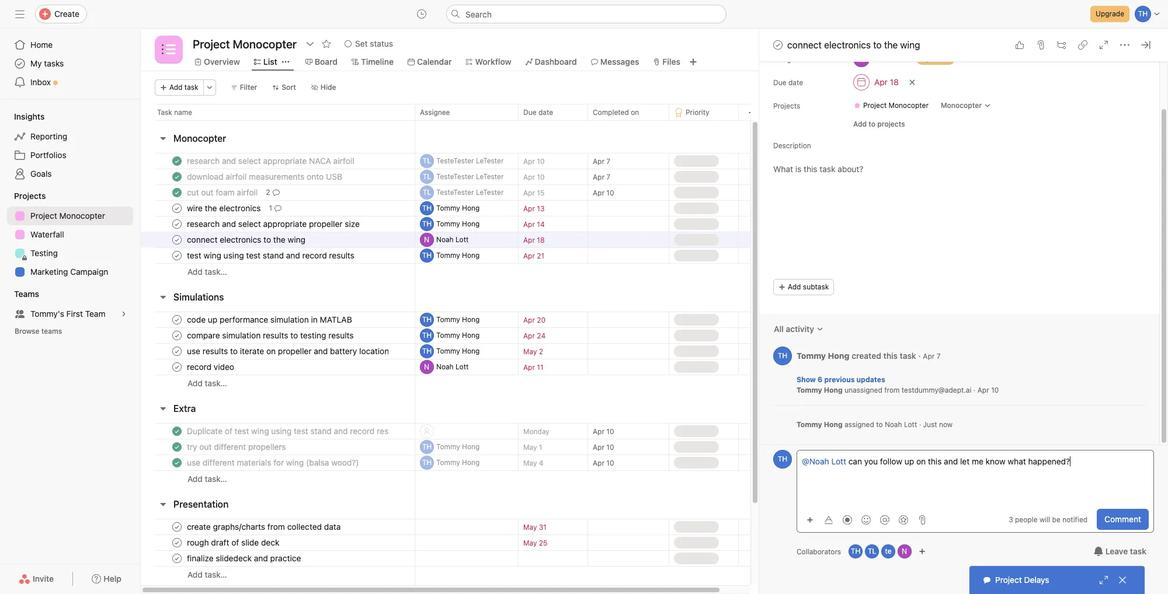 Task type: locate. For each thing, give the bounding box(es) containing it.
connect electronics to the wing dialog
[[760, 0, 1169, 595]]

3 task… from the top
[[205, 474, 227, 484]]

apr inside dropdown button
[[875, 77, 888, 87]]

noah lott inside the header simulations tree grid
[[437, 363, 469, 372]]

campaign
[[70, 267, 108, 277]]

tommy's
[[30, 309, 64, 319]]

overview link
[[195, 56, 240, 68]]

tommy hong link up 6
[[797, 351, 850, 361]]

1 inside header extra tree grid
[[539, 443, 542, 452]]

2 add task… button from the top
[[188, 377, 227, 390]]

0 vertical spatial 7
[[607, 157, 611, 166]]

upgrade inside row
[[688, 555, 717, 563]]

0 likes. click to like this task image
[[1016, 40, 1025, 50]]

on inside connect electronics to the wing dialog
[[917, 457, 926, 467]]

2 testetester from the top
[[437, 172, 474, 181]]

1 completed image from the top
[[170, 154, 184, 168]]

Completed checkbox
[[771, 38, 785, 52], [170, 186, 184, 200], [170, 202, 184, 216], [170, 233, 184, 247], [170, 313, 184, 327], [170, 329, 184, 343], [170, 361, 184, 375], [170, 425, 184, 439], [170, 441, 184, 455]]

attach a file or paste an image image
[[918, 516, 927, 525]]

project monocopter up waterfall "link"
[[30, 211, 105, 221]]

completed image
[[771, 38, 785, 52], [170, 186, 184, 200], [170, 233, 184, 247], [170, 361, 184, 375], [170, 456, 184, 470], [170, 552, 184, 566]]

6 completed image from the top
[[170, 313, 184, 327]]

1 vertical spatial apr 18
[[524, 236, 545, 245]]

completed image inside use different materials for wing (balsa wood?) cell
[[170, 456, 184, 470]]

6 tommy hong from the top
[[437, 347, 480, 356]]

assignee down connect
[[774, 55, 804, 64]]

assignee inside row
[[420, 108, 450, 117]]

global element
[[0, 29, 140, 99]]

None text field
[[190, 33, 300, 54]]

add tab image
[[689, 57, 698, 67]]

waterfall link
[[7, 226, 133, 244]]

completed image inside the wire the electronics cell
[[170, 202, 184, 216]]

completed checkbox for rough draft of slide deck "text field"
[[170, 536, 184, 550]]

add task… button inside header extra tree grid
[[188, 473, 227, 486]]

completed checkbox for 1
[[170, 441, 184, 455]]

this
[[884, 351, 898, 361], [928, 457, 942, 467]]

noah for apr 11
[[437, 363, 454, 372]]

date inside main content
[[789, 78, 804, 87]]

completion date for record video cell
[[588, 359, 670, 376]]

0 vertical spatial project monocopter link
[[850, 100, 934, 112]]

this left and
[[928, 457, 942, 467]]

tommy hong inside row
[[437, 204, 480, 213]]

3 testetester letester from the top
[[437, 188, 504, 197]]

up
[[905, 457, 915, 467]]

project monocopter
[[864, 101, 929, 110], [30, 211, 105, 221]]

testetester letester inside row
[[437, 188, 504, 197]]

3 tommy hong link from the top
[[797, 421, 843, 430]]

tl for research and select appropriate naca airfoil cell
[[423, 157, 431, 165]]

upgrade button for try out different propellers cell
[[677, 442, 717, 453]]

testetester inside row
[[437, 188, 474, 197]]

tommy for may 2
[[437, 347, 460, 356]]

completed checkbox inside research and select appropriate propeller size cell
[[170, 217, 184, 231]]

set status
[[355, 39, 393, 49]]

now
[[940, 421, 953, 430]]

0 vertical spatial apr 18
[[875, 77, 899, 87]]

record video text field
[[185, 362, 238, 373]]

8 completed checkbox from the top
[[170, 536, 184, 550]]

add inside header extra tree grid
[[188, 474, 203, 484]]

1 horizontal spatial task
[[900, 351, 917, 361]]

apr inside show 6 previous updates tommy hong unassigned from testdummy@adept.ai · apr 10
[[978, 386, 990, 395]]

monday
[[524, 427, 550, 436]]

tommy's first team link
[[7, 305, 133, 324]]

1 tommy hong link from the top
[[797, 351, 850, 361]]

task… down record video text field
[[205, 378, 227, 388]]

completed image inside download airfoil measurements onto usb cell
[[170, 170, 184, 184]]

list image
[[162, 43, 176, 57]]

tommy hong for may 4
[[437, 459, 480, 467]]

add down record video text field
[[188, 378, 203, 388]]

more actions image
[[206, 84, 213, 91]]

completed checkbox for the create graphs/charts from collected data text box
[[170, 521, 184, 535]]

0 vertical spatial assignee
[[774, 55, 804, 64]]

upgrade for create graphs/charts from collected data cell upgrade button
[[688, 523, 717, 532]]

1
[[269, 204, 272, 213], [539, 443, 542, 452]]

may left 31
[[524, 523, 537, 532]]

completed checkbox inside test wing using test stand and record results cell
[[170, 249, 184, 263]]

1 vertical spatial to
[[869, 120, 876, 129]]

0 vertical spatial due
[[774, 78, 787, 87]]

monocopter inside dropdown button
[[941, 101, 982, 110]]

may left 25
[[524, 539, 537, 548]]

task… up simulations button
[[205, 267, 227, 277]]

noah
[[437, 236, 454, 244], [437, 363, 454, 372], [885, 421, 903, 430]]

due date for completed on
[[524, 108, 553, 117]]

completed checkbox for download airfoil measurements onto usb text field
[[170, 170, 184, 184]]

2 vertical spatial tommy hong link
[[797, 421, 843, 430]]

1 completed checkbox from the top
[[170, 154, 184, 168]]

1 down 2 button
[[269, 204, 272, 213]]

3 completed checkbox from the top
[[170, 217, 184, 231]]

0 horizontal spatial due
[[524, 108, 537, 117]]

tl
[[423, 157, 431, 165], [423, 172, 431, 181], [423, 188, 431, 197], [868, 548, 877, 556]]

task
[[185, 83, 198, 92], [900, 351, 917, 361], [1131, 547, 1147, 557]]

appreciations image
[[899, 516, 909, 525]]

completed checkbox inside use results to iterate on propeller and battery location cell
[[170, 345, 184, 359]]

1 vertical spatial task
[[900, 351, 917, 361]]

row
[[141, 104, 782, 126], [155, 120, 767, 121], [141, 153, 782, 169], [141, 169, 782, 185], [141, 185, 782, 201], [141, 200, 782, 217], [141, 216, 782, 233], [141, 232, 782, 248], [141, 248, 782, 264], [141, 312, 782, 328], [141, 328, 782, 344], [141, 344, 782, 360], [141, 359, 782, 376], [141, 424, 782, 440], [141, 439, 782, 456], [141, 455, 782, 472], [141, 520, 782, 536], [141, 535, 782, 552]]

1 vertical spatial due date
[[524, 108, 553, 117]]

testetester for download airfoil measurements onto usb cell
[[437, 172, 474, 181]]

task left more actions image
[[185, 83, 198, 92]]

task inside main content
[[900, 351, 917, 361]]

collapse task list for this section image for extra
[[158, 404, 168, 414]]

may for may 25
[[524, 539, 537, 548]]

completed checkbox inside the wire the electronics cell
[[170, 202, 184, 216]]

3 people will be notified
[[1009, 516, 1088, 525]]

lott inside the header simulations tree grid
[[456, 363, 469, 372]]

header simulations tree grid
[[141, 312, 782, 392]]

close details image
[[1142, 40, 1151, 50]]

9 completed image from the top
[[170, 425, 184, 439]]

0 vertical spatial nl
[[423, 236, 432, 244]]

15
[[537, 188, 545, 197]]

main content
[[760, 10, 1160, 445]]

noah lott
[[437, 236, 469, 244], [437, 363, 469, 372]]

collaborators
[[797, 548, 842, 557]]

hong inside show 6 previous updates tommy hong unassigned from testdummy@adept.ai · apr 10
[[824, 386, 843, 395]]

goals link
[[7, 165, 133, 183]]

2 down "24"
[[539, 347, 543, 356]]

date down connect
[[789, 78, 804, 87]]

1 vertical spatial this
[[928, 457, 942, 467]]

due date inside connect electronics to the wing dialog
[[774, 78, 804, 87]]

hong for apr 21
[[462, 251, 480, 260]]

1 horizontal spatial project monocopter
[[864, 101, 929, 110]]

2 add task… from the top
[[188, 378, 227, 388]]

6 completed checkbox from the top
[[170, 456, 184, 470]]

completed image inside duplicate of test wing using test stand and record results 'cell'
[[170, 425, 184, 439]]

code up performance simulation in matlab cell
[[141, 312, 415, 328]]

0 horizontal spatial date
[[539, 108, 553, 117]]

hong for may 1
[[462, 443, 480, 452]]

2 tommy hong link from the top
[[797, 386, 843, 395]]

to right assigned at the right bottom
[[877, 421, 883, 430]]

hong for may 2
[[462, 347, 480, 356]]

on right completed
[[631, 108, 639, 117]]

completed image inside code up performance simulation in matlab cell
[[170, 313, 184, 327]]

collapse task list for this section image left extra
[[158, 404, 168, 414]]

4 add task… from the top
[[188, 570, 227, 580]]

add left subtask
[[788, 283, 801, 292]]

upgrade button inside row
[[677, 553, 717, 565]]

projects right add field image
[[774, 102, 801, 110]]

0 horizontal spatial due date
[[524, 108, 553, 117]]

completed checkbox inside create graphs/charts from collected data cell
[[170, 521, 184, 535]]

4 tommy hong from the top
[[437, 316, 480, 324]]

testetester
[[437, 157, 474, 165], [437, 172, 474, 181], [437, 188, 474, 197]]

all activity button
[[767, 319, 832, 340]]

connect electronics to the wing cell
[[141, 232, 415, 248]]

apr 7
[[593, 157, 611, 166], [593, 173, 611, 181]]

letester
[[476, 157, 504, 165], [476, 172, 504, 181], [476, 188, 504, 197]]

th button left @noah
[[774, 451, 792, 469]]

tommy hong for apr 21
[[437, 251, 480, 260]]

emoji image
[[862, 516, 871, 525]]

date for completed on
[[539, 108, 553, 117]]

monocopter up waterfall "link"
[[59, 211, 105, 221]]

finalize slidedeck and practice cell
[[141, 551, 415, 567]]

project up waterfall
[[30, 211, 57, 221]]

3 add task… from the top
[[188, 474, 227, 484]]

0 vertical spatial collapse task list for this section image
[[158, 293, 168, 302]]

projects button
[[0, 191, 46, 202]]

add task button
[[155, 79, 204, 96]]

upgrade
[[1096, 9, 1125, 18], [688, 157, 717, 165], [688, 172, 717, 181], [688, 188, 717, 197], [688, 204, 717, 213], [688, 220, 717, 228], [688, 236, 717, 244], [688, 251, 717, 260], [688, 316, 717, 324], [688, 331, 717, 340], [688, 347, 717, 356], [688, 363, 717, 372], [688, 427, 717, 436], [688, 443, 717, 452], [688, 459, 717, 467], [688, 523, 717, 532], [688, 539, 717, 548], [688, 555, 717, 563]]

add task… button inside the header simulations tree grid
[[188, 377, 227, 390]]

help
[[104, 574, 122, 584]]

collapse task list for this section image left the presentation button
[[158, 500, 168, 510]]

4 may from the top
[[524, 523, 537, 532]]

1 up 4
[[539, 443, 542, 452]]

to left the
[[874, 40, 882, 50]]

upgrade for upgrade button corresponding to compare simulation results to testing results cell
[[688, 331, 717, 340]]

2 tommy hong from the top
[[437, 220, 480, 228]]

1 collapse task list for this section image from the top
[[158, 293, 168, 302]]

0 vertical spatial tommy hong link
[[797, 351, 850, 361]]

the
[[885, 40, 898, 50]]

4 add task… button from the top
[[188, 569, 227, 582]]

upgrade button
[[1091, 6, 1130, 22], [677, 155, 717, 167], [677, 171, 717, 183], [677, 187, 717, 199], [677, 203, 717, 214], [677, 219, 717, 230], [677, 234, 717, 246], [677, 250, 717, 262], [677, 314, 717, 326], [677, 330, 717, 342], [677, 346, 717, 358], [677, 362, 717, 373], [677, 426, 717, 438], [677, 442, 717, 453], [677, 458, 717, 469], [677, 522, 717, 534], [677, 538, 717, 549], [677, 553, 717, 565]]

upgrade row
[[141, 551, 782, 567]]

from
[[885, 386, 900, 395]]

0 vertical spatial this
[[884, 351, 898, 361]]

projects down goals
[[14, 191, 46, 201]]

hong for apr 24
[[462, 331, 480, 340]]

5 tommy hong from the top
[[437, 331, 480, 340]]

completed checkbox for research and select appropriate propeller size text box
[[170, 217, 184, 231]]

2 collapse task list for this section image from the top
[[158, 404, 168, 414]]

1 vertical spatial project monocopter link
[[7, 207, 133, 226]]

may for may 31
[[524, 523, 537, 532]]

2 vertical spatial testetester
[[437, 188, 474, 197]]

at mention image
[[881, 516, 890, 525]]

add task… up simulations at left
[[188, 267, 227, 277]]

1 vertical spatial due
[[524, 108, 537, 117]]

1 vertical spatial testetester letester
[[437, 172, 504, 181]]

2 task… from the top
[[205, 378, 227, 388]]

wire the electronics text field
[[185, 203, 264, 214]]

testetester letester for download airfoil measurements onto usb cell
[[437, 172, 504, 181]]

due inside row
[[524, 108, 537, 117]]

add inside the header simulations tree grid
[[188, 378, 203, 388]]

7 completed checkbox from the top
[[170, 521, 184, 535]]

completed checkbox inside try out different propellers cell
[[170, 441, 184, 455]]

2 inside button
[[266, 188, 270, 197]]

tommy for apr 20
[[437, 316, 460, 324]]

1 vertical spatial tommy hong link
[[797, 386, 843, 395]]

4 task… from the top
[[205, 570, 227, 580]]

close image
[[1118, 576, 1128, 586]]

reporting link
[[7, 127, 133, 146]]

goals
[[30, 169, 52, 179]]

lott inside header monocopter tree grid
[[456, 236, 469, 244]]

0 horizontal spatial assignee
[[420, 108, 450, 117]]

create button
[[35, 5, 87, 23]]

1 vertical spatial assignee
[[420, 108, 450, 117]]

Duplicate of test wing using test stand and record results text field
[[185, 426, 389, 438]]

nl
[[423, 236, 432, 244], [423, 363, 432, 372], [901, 548, 910, 556]]

code up performance simulation in MATLAB text field
[[185, 314, 356, 326]]

completed checkbox inside research and select appropriate naca airfoil cell
[[170, 154, 184, 168]]

0 vertical spatial noah lott
[[437, 236, 469, 244]]

add or remove collaborators image
[[919, 549, 926, 556]]

th button left tl button
[[849, 545, 863, 559]]

31
[[539, 523, 547, 532]]

1 vertical spatial collapse task list for this section image
[[158, 500, 168, 510]]

may up may 4
[[524, 443, 537, 452]]

12 completed image from the top
[[170, 536, 184, 550]]

toolbar
[[802, 512, 931, 529]]

1 vertical spatial ·
[[974, 386, 976, 395]]

1 add task… button from the top
[[188, 266, 227, 278]]

tommy hong
[[437, 204, 480, 213], [437, 220, 480, 228], [437, 251, 480, 260], [437, 316, 480, 324], [437, 331, 480, 340], [437, 347, 480, 356], [437, 443, 480, 452], [437, 459, 480, 467]]

1 vertical spatial noah
[[437, 363, 454, 372]]

filter
[[240, 83, 257, 92]]

1 horizontal spatial this
[[928, 457, 942, 467]]

1 testetester letester from the top
[[437, 157, 504, 165]]

0 vertical spatial project
[[864, 101, 887, 110]]

know
[[986, 457, 1006, 467]]

try out different propellers cell
[[141, 439, 415, 456]]

3 completed image from the top
[[170, 202, 184, 216]]

upgrade button for create graphs/charts from collected data cell
[[677, 522, 717, 534]]

completed image for apr 15
[[170, 186, 184, 200]]

tommy hong for apr 14
[[437, 220, 480, 228]]

1 collapse task list for this section image from the top
[[158, 134, 168, 143]]

completed image inside test wing using test stand and record results cell
[[170, 249, 184, 263]]

add task… button down 'finalize slidedeck and practice' text field
[[188, 569, 227, 582]]

0 vertical spatial ·
[[919, 351, 921, 361]]

0 horizontal spatial project monocopter
[[30, 211, 105, 221]]

1 vertical spatial on
[[917, 457, 926, 467]]

completed image inside create graphs/charts from collected data cell
[[170, 521, 184, 535]]

7 up completion date for wire the electronics cell
[[607, 173, 611, 181]]

tommy hong link for unassigned from
[[797, 386, 843, 395]]

0 vertical spatial 2
[[266, 188, 270, 197]]

add
[[169, 83, 183, 92], [854, 120, 867, 129], [188, 267, 203, 277], [788, 283, 801, 292], [188, 378, 203, 388], [188, 474, 203, 484], [188, 570, 203, 580]]

clear due date image
[[909, 79, 916, 86]]

upgrade button for duplicate of test wing using test stand and record results 'cell'
[[677, 426, 717, 438]]

2 vertical spatial testetester letester
[[437, 188, 504, 197]]

1 may from the top
[[524, 347, 537, 356]]

board
[[315, 57, 338, 67]]

18 left clear due date icon
[[890, 77, 899, 87]]

will
[[1040, 516, 1051, 525]]

0 horizontal spatial project monocopter link
[[7, 207, 133, 226]]

1 vertical spatial nl
[[423, 363, 432, 372]]

tl inside button
[[868, 548, 877, 556]]

2 vertical spatial noah
[[885, 421, 903, 430]]

1 horizontal spatial assignee
[[774, 55, 804, 64]]

10
[[537, 157, 545, 166], [537, 173, 545, 181], [607, 188, 614, 197], [992, 386, 999, 395], [607, 427, 614, 436], [607, 443, 614, 452], [607, 459, 614, 468]]

use different materials for wing (balsa wood?) text field
[[185, 458, 363, 469]]

date down dashboard link
[[539, 108, 553, 117]]

collapse task list for this section image for monocopter
[[158, 134, 168, 143]]

monocopter down clear due date icon
[[889, 101, 929, 110]]

completed image for download airfoil measurements onto usb text field
[[170, 170, 184, 184]]

2 horizontal spatial task
[[1131, 547, 1147, 557]]

2 completed image from the top
[[170, 170, 184, 184]]

add task… up the presentation button
[[188, 474, 227, 484]]

completed image inside cut out foam airfoil cell
[[170, 186, 184, 200]]

add to projects button
[[849, 116, 911, 133]]

10 completed image from the top
[[170, 441, 184, 455]]

tl for cut out foam airfoil cell
[[423, 188, 431, 197]]

due inside main content
[[774, 78, 787, 87]]

1 horizontal spatial on
[[917, 457, 926, 467]]

date inside row
[[539, 108, 553, 117]]

comment
[[1105, 515, 1142, 525]]

insights
[[14, 112, 45, 122]]

more actions for this task image
[[1121, 40, 1130, 50]]

completed checkbox inside compare simulation results to testing results cell
[[170, 329, 184, 343]]

happened?
[[1029, 457, 1071, 467]]

task… up the presentation button
[[205, 474, 227, 484]]

apr 10 inside row
[[593, 188, 614, 197]]

0 vertical spatial testetester
[[437, 157, 474, 165]]

2 down download airfoil measurements onto usb text field
[[266, 188, 270, 197]]

task up show 6 previous updates tommy hong unassigned from testdummy@adept.ai · apr 10
[[900, 351, 917, 361]]

1 vertical spatial testetester
[[437, 172, 474, 181]]

th for may 1
[[422, 443, 432, 452]]

1 vertical spatial date
[[539, 108, 553, 117]]

may 1
[[524, 443, 542, 452]]

Completed checkbox
[[170, 154, 184, 168], [170, 170, 184, 184], [170, 217, 184, 231], [170, 249, 184, 263], [170, 345, 184, 359], [170, 456, 184, 470], [170, 521, 184, 535], [170, 536, 184, 550], [170, 552, 184, 566]]

completed checkbox for 'finalize slidedeck and practice' text field
[[170, 552, 184, 566]]

completed image for the create graphs/charts from collected data text box
[[170, 521, 184, 535]]

0 vertical spatial letester
[[476, 157, 504, 165]]

tommy hong created this task · apr 7
[[797, 351, 941, 361]]

tommy hong link up @noah
[[797, 421, 843, 430]]

0 vertical spatial collapse task list for this section image
[[158, 134, 168, 143]]

may 2
[[524, 347, 543, 356]]

completed checkbox inside rough draft of slide deck cell
[[170, 536, 184, 550]]

upgrade for upgrade button corresponding to duplicate of test wing using test stand and record results 'cell'
[[688, 427, 717, 436]]

tommy for apr 24
[[437, 331, 460, 340]]

completion date for research and select appropriate propeller size cell
[[588, 216, 670, 233]]

0 vertical spatial date
[[789, 78, 804, 87]]

upgrade button for download airfoil measurements onto usb cell
[[677, 171, 717, 183]]

1 tommy hong from the top
[[437, 204, 480, 213]]

add up the presentation button
[[188, 474, 203, 484]]

7 for upgrade button corresponding to download airfoil measurements onto usb cell
[[607, 173, 611, 181]]

tommy hong link down 6
[[797, 386, 843, 395]]

1 vertical spatial noah lott
[[437, 363, 469, 372]]

research and select appropriate NACA airfoil text field
[[185, 155, 358, 167]]

add task… down record video text field
[[188, 378, 227, 388]]

finalize slidedeck and practice text field
[[185, 553, 305, 565]]

upgrade for upgrade button associated with cut out foam airfoil cell
[[688, 188, 717, 197]]

2 noah lott from the top
[[437, 363, 469, 372]]

completed image inside finalize slidedeck and practice cell
[[170, 552, 184, 566]]

1 horizontal spatial due
[[774, 78, 787, 87]]

connect electronics to the wing text field
[[185, 234, 309, 246]]

upgrade for upgrade button corresponding to download airfoil measurements onto usb cell
[[688, 172, 717, 181]]

te
[[886, 548, 892, 556]]

8 tommy hong from the top
[[437, 459, 480, 467]]

apr 20
[[524, 316, 546, 325]]

· down show 6 previous updates button
[[974, 386, 976, 395]]

completed image for use results to iterate on propeller and battery location text field
[[170, 345, 184, 359]]

due for completed on
[[524, 108, 537, 117]]

upgrade for upgrade button associated with research and select appropriate propeller size cell
[[688, 220, 717, 228]]

5 completed checkbox from the top
[[170, 345, 184, 359]]

assigned
[[845, 421, 875, 430]]

0 vertical spatial testetester letester
[[437, 157, 504, 165]]

completed image inside research and select appropriate naca airfoil cell
[[170, 154, 184, 168]]

completed checkbox inside cut out foam airfoil cell
[[170, 186, 184, 200]]

1 horizontal spatial project monocopter link
[[850, 100, 934, 112]]

may 25
[[524, 539, 548, 548]]

upgrade for try out different propellers cell's upgrade button
[[688, 443, 717, 452]]

2 testetester letester from the top
[[437, 172, 504, 181]]

2 completed checkbox from the top
[[170, 170, 184, 184]]

on inside row
[[631, 108, 639, 117]]

18 inside header monocopter tree grid
[[537, 236, 545, 245]]

0 vertical spatial th button
[[774, 347, 792, 366]]

main content containing apr 18
[[760, 10, 1160, 445]]

collapse task list for this section image for simulations
[[158, 293, 168, 302]]

assignee for projects
[[774, 55, 804, 64]]

to
[[874, 40, 882, 50], [869, 120, 876, 129], [877, 421, 883, 430]]

3 tommy hong from the top
[[437, 251, 480, 260]]

cut out foam airfoil text field
[[185, 187, 261, 199]]

te button
[[882, 545, 896, 559]]

project inside connect electronics to the wing dialog
[[864, 101, 887, 110]]

th inside main content
[[778, 352, 788, 361]]

this inside main content
[[884, 351, 898, 361]]

testetester for cut out foam airfoil cell
[[437, 188, 474, 197]]

0 vertical spatial task
[[185, 83, 198, 92]]

insights button
[[0, 111, 45, 123]]

1 horizontal spatial 18
[[890, 77, 899, 87]]

1 testetester from the top
[[437, 157, 474, 165]]

tommy for may 4
[[437, 459, 460, 467]]

add task… button
[[188, 266, 227, 278], [188, 377, 227, 390], [188, 473, 227, 486], [188, 569, 227, 582]]

completed checkbox for 20
[[170, 313, 184, 327]]

completed checkbox for use different materials for wing (balsa wood?) text field
[[170, 456, 184, 470]]

completed checkbox inside connect electronics to the wing cell
[[170, 233, 184, 247]]

2 collapse task list for this section image from the top
[[158, 500, 168, 510]]

· left the just
[[920, 421, 922, 430]]

add task… button up the presentation button
[[188, 473, 227, 486]]

1 horizontal spatial 1
[[539, 443, 542, 452]]

upgrade for upgrade button related to test wing using test stand and record results cell
[[688, 251, 717, 260]]

7 completed image from the top
[[170, 329, 184, 343]]

apr 18 left clear due date icon
[[875, 77, 899, 87]]

th button down all
[[774, 347, 792, 366]]

0 vertical spatial apr 7
[[593, 157, 611, 166]]

completed image for compare simulation results to testing results text box
[[170, 329, 184, 343]]

1 vertical spatial project monocopter
[[30, 211, 105, 221]]

add task…
[[188, 267, 227, 277], [188, 378, 227, 388], [188, 474, 227, 484], [188, 570, 227, 580]]

noah inside the header simulations tree grid
[[437, 363, 454, 372]]

completed checkbox inside the record video cell
[[170, 361, 184, 375]]

1 vertical spatial 2
[[539, 347, 543, 356]]

completed image inside connect electronics to the wing cell
[[170, 233, 184, 247]]

attachments: add a file to this task, connect electronics to the wing image
[[1037, 40, 1046, 50]]

created
[[852, 351, 882, 361]]

to left projects
[[869, 120, 876, 129]]

9 completed checkbox from the top
[[170, 552, 184, 566]]

apr 7 down completed
[[593, 157, 611, 166]]

create graphs/charts from collected data cell
[[141, 520, 415, 536]]

may up apr 11 at the bottom
[[524, 347, 537, 356]]

download airfoil measurements onto USB text field
[[185, 171, 346, 183]]

collapse task list for this section image down 'task'
[[158, 134, 168, 143]]

0 vertical spatial projects
[[774, 102, 801, 110]]

add task… down 'finalize slidedeck and practice' text field
[[188, 570, 227, 580]]

research and select appropriate naca airfoil cell
[[141, 153, 415, 169]]

2 may from the top
[[524, 443, 537, 452]]

1 horizontal spatial due date
[[774, 78, 804, 87]]

apr inside 'tommy hong created this task · apr 7'
[[923, 352, 935, 361]]

connect electronics to the wing
[[788, 40, 921, 50]]

4 add task… row from the top
[[141, 567, 782, 583]]

hide sidebar image
[[15, 9, 25, 19]]

research and select appropriate propeller size text field
[[185, 219, 363, 230]]

2 vertical spatial task
[[1131, 547, 1147, 557]]

0 horizontal spatial task
[[185, 83, 198, 92]]

3 may from the top
[[524, 459, 537, 468]]

0 vertical spatial noah
[[437, 236, 454, 244]]

completed image inside research and select appropriate propeller size cell
[[170, 217, 184, 231]]

2 letester from the top
[[476, 172, 504, 181]]

date
[[789, 78, 804, 87], [539, 108, 553, 117]]

3 add task… button from the top
[[188, 473, 227, 486]]

1 vertical spatial projects
[[14, 191, 46, 201]]

task right leave
[[1131, 547, 1147, 557]]

project monocopter link inside projects element
[[7, 207, 133, 226]]

apr 21
[[524, 252, 545, 260]]

apr 18 down apr 14
[[524, 236, 545, 245]]

header extra tree grid
[[141, 424, 782, 487]]

apr 7 up completion date for wire the electronics cell
[[593, 173, 611, 181]]

may left 4
[[524, 459, 537, 468]]

completed image inside rough draft of slide deck cell
[[170, 536, 184, 550]]

assignee down calendar link
[[420, 108, 450, 117]]

use results to iterate on propeller and battery location text field
[[185, 346, 389, 358]]

1 noah lott from the top
[[437, 236, 469, 244]]

project monocopter link up waterfall
[[7, 207, 133, 226]]

2 vertical spatial 7
[[937, 352, 941, 361]]

4 completed checkbox from the top
[[170, 249, 184, 263]]

0 horizontal spatial projects
[[14, 191, 46, 201]]

0 horizontal spatial 18
[[537, 236, 545, 245]]

help button
[[84, 569, 129, 590]]

5 completed image from the top
[[170, 249, 184, 263]]

hong inside row
[[462, 204, 480, 213]]

project up add to projects
[[864, 101, 887, 110]]

completion date for wire the electronics cell
[[588, 200, 670, 217]]

1 vertical spatial project
[[30, 211, 57, 221]]

add down rough draft of slide deck "text field"
[[188, 570, 203, 580]]

completed checkbox inside download airfoil measurements onto usb cell
[[170, 170, 184, 184]]

3 testetester from the top
[[437, 188, 474, 197]]

0 vertical spatial 18
[[890, 77, 899, 87]]

18 down 14 at the top left of page
[[537, 236, 545, 245]]

extra
[[174, 404, 196, 414]]

formatting image
[[825, 516, 834, 525]]

tommy hong for apr 24
[[437, 331, 480, 340]]

1 letester from the top
[[476, 157, 504, 165]]

upgrade button for the wire the electronics cell
[[677, 203, 717, 214]]

1 vertical spatial 18
[[537, 236, 545, 245]]

monocopter down 'remove assignee' icon
[[941, 101, 982, 110]]

th for apr 21
[[422, 251, 432, 260]]

noah lott for apr 18
[[437, 236, 469, 244]]

expand project delays image
[[1100, 576, 1109, 586]]

2 vertical spatial letester
[[476, 188, 504, 197]]

1 vertical spatial 7
[[607, 173, 611, 181]]

upgrade button for finalize slidedeck and practice cell
[[677, 553, 717, 565]]

1 vertical spatial apr 7
[[593, 173, 611, 181]]

due date down connect
[[774, 78, 804, 87]]

0 horizontal spatial 1
[[269, 204, 272, 213]]

3 letester from the top
[[476, 188, 504, 197]]

due date down dashboard link
[[524, 108, 553, 117]]

tommy hong for may 2
[[437, 347, 480, 356]]

completed image for test wing using test stand and record results text field on the top of the page
[[170, 249, 184, 263]]

noah lott inside header monocopter tree grid
[[437, 236, 469, 244]]

· up show 6 previous updates tommy hong unassigned from testdummy@adept.ai · apr 10
[[919, 351, 921, 361]]

0 horizontal spatial on
[[631, 108, 639, 117]]

completed image inside compare simulation results to testing results cell
[[170, 329, 184, 343]]

1 horizontal spatial date
[[789, 78, 804, 87]]

collapse task list for this section image left simulations button
[[158, 293, 168, 302]]

0 vertical spatial on
[[631, 108, 639, 117]]

apr 10 for may 1
[[593, 443, 614, 452]]

2 vertical spatial nl
[[901, 548, 910, 556]]

1 vertical spatial 1
[[539, 443, 542, 452]]

project monocopter inside connect electronics to the wing dialog
[[864, 101, 929, 110]]

on right the up
[[917, 457, 926, 467]]

11 completed image from the top
[[170, 521, 184, 535]]

copy task link image
[[1079, 40, 1088, 50]]

assignee inside main content
[[774, 55, 804, 64]]

workflow link
[[466, 56, 512, 68]]

upgrade for upgrade button related to the record video cell
[[688, 363, 717, 372]]

add task… button down record video text field
[[188, 377, 227, 390]]

tommy for apr 21
[[437, 251, 460, 260]]

noah inside main content
[[885, 421, 903, 430]]

1 horizontal spatial project
[[864, 101, 887, 110]]

first
[[66, 309, 83, 319]]

7 up show 6 previous updates button
[[937, 352, 941, 361]]

1 add task… from the top
[[188, 267, 227, 277]]

may
[[524, 347, 537, 356], [524, 443, 537, 452], [524, 459, 537, 468], [524, 523, 537, 532], [524, 539, 537, 548]]

0 horizontal spatial 2
[[266, 188, 270, 197]]

may inside the header simulations tree grid
[[524, 347, 537, 356]]

team
[[85, 309, 106, 319]]

0 vertical spatial project monocopter
[[864, 101, 929, 110]]

noah inside header monocopter tree grid
[[437, 236, 454, 244]]

@noah lott can you follow up on this and let me know what happened?
[[802, 457, 1071, 467]]

inbox link
[[7, 73, 133, 92]]

completed checkbox for 13
[[170, 202, 184, 216]]

wire the electronics cell
[[141, 200, 415, 217]]

1 horizontal spatial 2
[[539, 347, 543, 356]]

8 completed image from the top
[[170, 345, 184, 359]]

0 horizontal spatial this
[[884, 351, 898, 361]]

4 completed image from the top
[[170, 217, 184, 231]]

main content inside connect electronics to the wing dialog
[[760, 10, 1160, 445]]

tommy hong for apr 20
[[437, 316, 480, 324]]

1 vertical spatial letester
[[476, 172, 504, 181]]

completed image inside try out different propellers cell
[[170, 441, 184, 455]]

date for projects
[[789, 78, 804, 87]]

hong
[[462, 204, 480, 213], [462, 220, 480, 228], [462, 251, 480, 260], [462, 316, 480, 324], [462, 331, 480, 340], [462, 347, 480, 356], [828, 351, 850, 361], [824, 386, 843, 395], [824, 421, 843, 430], [462, 443, 480, 452], [462, 459, 480, 467]]

2 apr 7 from the top
[[593, 173, 611, 181]]

5 may from the top
[[524, 539, 537, 548]]

add up simulations button
[[188, 267, 203, 277]]

project monocopter up projects
[[864, 101, 929, 110]]

extra button
[[174, 399, 196, 420]]

completion date for test wing using test stand and record results cell
[[588, 248, 670, 264]]

project monocopter link up projects
[[850, 100, 934, 112]]

1 vertical spatial th button
[[774, 451, 792, 469]]

@noah
[[802, 457, 830, 467]]

task… down 'finalize slidedeck and practice' text field
[[205, 570, 227, 580]]

completed image
[[170, 154, 184, 168], [170, 170, 184, 184], [170, 202, 184, 216], [170, 217, 184, 231], [170, 249, 184, 263], [170, 313, 184, 327], [170, 329, 184, 343], [170, 345, 184, 359], [170, 425, 184, 439], [170, 441, 184, 455], [170, 521, 184, 535], [170, 536, 184, 550]]

row containing 2
[[141, 185, 782, 201]]

comment button
[[1098, 510, 1149, 531]]

toolbar inside connect electronics to the wing dialog
[[802, 512, 931, 529]]

add subtask image
[[1058, 40, 1067, 50]]

this right the created
[[884, 351, 898, 361]]

1 apr 7 from the top
[[593, 157, 611, 166]]

0 vertical spatial due date
[[774, 78, 804, 87]]

add task… row
[[141, 264, 782, 280], [141, 375, 782, 392], [141, 471, 782, 487], [141, 567, 782, 583]]

create
[[54, 9, 79, 19]]

completed image inside the record video cell
[[170, 361, 184, 375]]

may for may 1
[[524, 443, 537, 452]]

create graphs/charts from collected data text field
[[185, 522, 344, 534]]

7 tommy hong from the top
[[437, 443, 480, 452]]

calendar link
[[408, 56, 452, 68]]

completed checkbox inside finalize slidedeck and practice cell
[[170, 552, 184, 566]]

0 vertical spatial 1
[[269, 204, 272, 213]]

collapse task list for this section image
[[158, 293, 168, 302], [158, 404, 168, 414]]

completed checkbox inside code up performance simulation in matlab cell
[[170, 313, 184, 327]]

1 vertical spatial collapse task list for this section image
[[158, 404, 168, 414]]

presentation button
[[174, 494, 229, 515]]

1 horizontal spatial apr 18
[[875, 77, 899, 87]]

1 horizontal spatial projects
[[774, 102, 801, 110]]

browse
[[15, 327, 39, 336]]

1 task… from the top
[[205, 267, 227, 277]]

row containing assignee
[[141, 104, 782, 126]]

upgrade button for code up performance simulation in matlab cell
[[677, 314, 717, 326]]

collapse task list for this section image
[[158, 134, 168, 143], [158, 500, 168, 510]]

me
[[972, 457, 984, 467]]

hong for apr 13
[[462, 204, 480, 213]]

leave
[[1106, 547, 1129, 557]]

0 horizontal spatial apr 18
[[524, 236, 545, 245]]

add task… button up simulations at left
[[188, 266, 227, 278]]

7 down completed
[[607, 157, 611, 166]]



Task type: describe. For each thing, give the bounding box(es) containing it.
Search tasks, projects, and more text field
[[446, 5, 727, 23]]

task… inside header presentation "tree grid"
[[205, 570, 227, 580]]

tab actions image
[[282, 58, 289, 65]]

7 inside 'tommy hong created this task · apr 7'
[[937, 352, 941, 361]]

project monocopter inside projects element
[[30, 211, 105, 221]]

simulations button
[[174, 287, 224, 308]]

cut out foam airfoil cell
[[141, 185, 415, 201]]

lott inside main content
[[905, 421, 918, 430]]

assignee for completed on
[[420, 108, 450, 117]]

completed image for duplicate of test wing using test stand and record results text box
[[170, 425, 184, 439]]

tommy for may 1
[[437, 443, 460, 452]]

row containing 1
[[141, 200, 782, 217]]

21
[[537, 252, 545, 260]]

11
[[537, 363, 544, 372]]

project monocopter link inside main content
[[850, 100, 934, 112]]

history image
[[417, 9, 427, 19]]

apr 18 inside dropdown button
[[875, 77, 899, 87]]

just
[[924, 421, 938, 430]]

monocopter button
[[174, 128, 226, 149]]

upgrade button for research and select appropriate propeller size cell
[[677, 219, 717, 230]]

completed checkbox inside connect electronics to the wing dialog
[[771, 38, 785, 52]]

projects
[[878, 120, 906, 129]]

add task… inside header presentation "tree grid"
[[188, 570, 227, 580]]

marketing campaign
[[30, 267, 108, 277]]

apr 10 for may 4
[[593, 459, 614, 468]]

insights element
[[0, 106, 140, 186]]

apr 7 for download airfoil measurements onto usb cell
[[593, 173, 611, 181]]

be
[[1053, 516, 1061, 525]]

projects inside main content
[[774, 102, 801, 110]]

home
[[30, 40, 53, 50]]

timeline
[[361, 57, 394, 67]]

leave task
[[1106, 547, 1147, 557]]

completed checkbox for 18
[[170, 233, 184, 247]]

messages link
[[591, 56, 640, 68]]

insert an object image
[[807, 517, 814, 524]]

add inside header presentation "tree grid"
[[188, 570, 203, 580]]

completion date for finalize slidedeck and practice cell
[[588, 551, 670, 567]]

completed image for may 4
[[170, 456, 184, 470]]

remove assignee image
[[960, 56, 967, 63]]

tommy for apr 13
[[437, 204, 460, 213]]

add up task name
[[169, 83, 183, 92]]

add subtask button
[[774, 279, 835, 296]]

0 horizontal spatial project
[[30, 211, 57, 221]]

tasks
[[44, 58, 64, 68]]

1 inside button
[[269, 204, 272, 213]]

upgrade button for compare simulation results to testing results cell
[[677, 330, 717, 342]]

add task… inside header monocopter tree grid
[[188, 267, 227, 277]]

compare simulation results to testing results cell
[[141, 328, 415, 344]]

compare simulation results to testing results text field
[[185, 330, 357, 342]]

tommy hong for apr 13
[[437, 204, 480, 213]]

record a video image
[[843, 516, 853, 525]]

14
[[537, 220, 545, 229]]

record video cell
[[141, 359, 415, 376]]

previous
[[825, 376, 855, 385]]

let
[[961, 457, 970, 467]]

add task… inside header extra tree grid
[[188, 474, 227, 484]]

upgrade button for use results to iterate on propeller and battery location cell
[[677, 346, 717, 358]]

unassigned
[[845, 386, 883, 395]]

messages
[[601, 57, 640, 67]]

portfolios link
[[7, 146, 133, 165]]

noah lott for apr 11
[[437, 363, 469, 372]]

apr 14
[[524, 220, 545, 229]]

task for add task
[[185, 83, 198, 92]]

use different materials for wing (balsa wood?) cell
[[141, 455, 415, 472]]

upgrade for the wire the electronics cell's upgrade button
[[688, 204, 717, 213]]

test wing using test stand and record results text field
[[185, 250, 358, 262]]

add field image
[[749, 109, 756, 116]]

upgrade button for rough draft of slide deck cell at bottom
[[677, 538, 717, 549]]

upgrade for code up performance simulation in matlab cell upgrade button
[[688, 316, 717, 324]]

try out different propellers text field
[[185, 442, 290, 453]]

to inside the "add to projects" button
[[869, 120, 876, 129]]

wing
[[901, 40, 921, 50]]

24
[[537, 332, 546, 340]]

may 4
[[524, 459, 544, 468]]

rough draft of slide deck text field
[[185, 538, 283, 549]]

th for apr 13
[[422, 204, 432, 213]]

th for apr 24
[[422, 331, 432, 340]]

simulations
[[174, 292, 224, 303]]

upgrade for upgrade button for use results to iterate on propeller and battery location cell
[[688, 347, 717, 356]]

my tasks link
[[7, 54, 133, 73]]

0 vertical spatial to
[[874, 40, 882, 50]]

10 inside row
[[607, 188, 614, 197]]

th for apr 20
[[422, 316, 432, 324]]

3 add task… row from the top
[[141, 471, 782, 487]]

task… inside header monocopter tree grid
[[205, 267, 227, 277]]

1 add task… row from the top
[[141, 264, 782, 280]]

tommy hong link for assigned to
[[797, 421, 843, 430]]

projects element
[[0, 186, 140, 284]]

task… inside header extra tree grid
[[205, 474, 227, 484]]

files
[[663, 57, 681, 67]]

25
[[539, 539, 548, 548]]

letester for cut out foam airfoil cell
[[476, 188, 504, 197]]

use results to iterate on propeller and battery location cell
[[141, 344, 415, 360]]

completed checkbox inside duplicate of test wing using test stand and record results 'cell'
[[170, 425, 184, 439]]

set
[[355, 39, 368, 49]]

browse teams button
[[9, 324, 67, 340]]

testdummy@adept.ai
[[902, 386, 972, 395]]

add task… button inside header presentation "tree grid"
[[188, 569, 227, 582]]

2 add task… row from the top
[[141, 375, 782, 392]]

testetester letester for research and select appropriate naca airfoil cell
[[437, 157, 504, 165]]

completion date for code up performance simulation in matlab cell
[[588, 312, 670, 328]]

monocopter down name
[[174, 133, 226, 144]]

sort button
[[267, 79, 301, 96]]

noah for apr 18
[[437, 236, 454, 244]]

2 vertical spatial th button
[[849, 545, 863, 559]]

filter button
[[225, 79, 263, 96]]

6
[[818, 376, 823, 385]]

upgrade button for cut out foam airfoil cell
[[677, 187, 717, 199]]

teams button
[[0, 289, 39, 300]]

download airfoil measurements onto usb cell
[[141, 169, 415, 185]]

add to starred image
[[322, 39, 331, 49]]

show options image
[[306, 39, 315, 49]]

upgrade for rough draft of slide deck cell at bottom upgrade button
[[688, 539, 717, 548]]

· inside show 6 previous updates tommy hong unassigned from testdummy@adept.ai · apr 10
[[974, 386, 976, 395]]

task for leave task
[[1131, 547, 1147, 557]]

apr 7 for research and select appropriate naca airfoil cell
[[593, 157, 611, 166]]

letester for research and select appropriate naca airfoil cell
[[476, 157, 504, 165]]

header presentation tree grid
[[141, 520, 782, 583]]

nl inside button
[[901, 548, 910, 556]]

due date for projects
[[774, 78, 804, 87]]

nl button
[[898, 545, 912, 559]]

tl for download airfoil measurements onto usb cell
[[423, 172, 431, 181]]

letester for download airfoil measurements onto usb cell
[[476, 172, 504, 181]]

reporting
[[30, 131, 67, 141]]

completed image for wire the electronics text field
[[170, 202, 184, 216]]

teams
[[14, 289, 39, 299]]

research and select appropriate propeller size cell
[[141, 216, 415, 233]]

full screen image
[[1100, 40, 1109, 50]]

waterfall
[[30, 230, 64, 240]]

priority
[[686, 108, 710, 117]]

set status button
[[340, 36, 399, 52]]

monocopter inside projects element
[[59, 211, 105, 221]]

testetester letester for cut out foam airfoil cell
[[437, 188, 504, 197]]

upgrade for research and select appropriate naca airfoil cell's upgrade button
[[688, 157, 717, 165]]

testing link
[[7, 244, 133, 263]]

upgrade button for research and select appropriate naca airfoil cell
[[677, 155, 717, 167]]

completed checkbox for 11
[[170, 361, 184, 375]]

duplicate of test wing using test stand and record results cell
[[141, 424, 415, 440]]

task… inside the header simulations tree grid
[[205, 378, 227, 388]]

completed image for research and select appropriate propeller size text box
[[170, 217, 184, 231]]

what
[[1008, 457, 1027, 467]]

task
[[157, 108, 172, 117]]

upgrade for upgrade button related to connect electronics to the wing cell
[[688, 236, 717, 244]]

hong for apr 20
[[462, 316, 480, 324]]

hong for may 4
[[462, 459, 480, 467]]

completed image for rough draft of slide deck "text field"
[[170, 536, 184, 550]]

my tasks
[[30, 58, 64, 68]]

add task… inside the header simulations tree grid
[[188, 378, 227, 388]]

timeline link
[[352, 56, 394, 68]]

completion date for use results to iterate on propeller and battery location cell
[[588, 344, 670, 360]]

hide button
[[306, 79, 342, 96]]

3
[[1009, 516, 1014, 525]]

add inside header monocopter tree grid
[[188, 267, 203, 277]]

rough draft of slide deck cell
[[141, 535, 415, 552]]

leave task button
[[1087, 542, 1155, 563]]

projects inside dropdown button
[[14, 191, 46, 201]]

2 vertical spatial to
[[877, 421, 883, 430]]

completion date for compare simulation results to testing results cell
[[588, 328, 670, 344]]

tommy's first team
[[30, 309, 106, 319]]

tommy inside show 6 previous updates tommy hong unassigned from testdummy@adept.ai · apr 10
[[797, 386, 823, 395]]

description
[[774, 141, 812, 150]]

list
[[263, 57, 277, 67]]

completed image for try out different propellers 'text field' at left bottom
[[170, 441, 184, 455]]

may for may 4
[[524, 459, 537, 468]]

18 inside dropdown button
[[890, 77, 899, 87]]

completion date for rough draft of slide deck cell
[[588, 535, 670, 552]]

portfolios
[[30, 150, 66, 160]]

testetester for research and select appropriate naca airfoil cell
[[437, 157, 474, 165]]

nl for apr 18
[[423, 236, 432, 244]]

completed image for apr 18
[[170, 233, 184, 247]]

completion date for create graphs/charts from collected data cell
[[588, 520, 670, 536]]

completed
[[593, 108, 629, 117]]

status
[[370, 39, 393, 49]]

can
[[849, 457, 863, 467]]

sort
[[282, 83, 296, 92]]

guest
[[931, 54, 951, 63]]

files link
[[654, 56, 681, 68]]

upgrade for upgrade button in row
[[688, 555, 717, 563]]

tommy for apr 14
[[437, 220, 460, 228]]

show 6 previous updates button
[[760, 370, 1160, 386]]

header monocopter tree grid
[[141, 153, 782, 280]]

upgrade for upgrade button corresponding to use different materials for wing (balsa wood?) cell
[[688, 459, 717, 467]]

monocopter button
[[936, 98, 997, 114]]

test wing using test stand and record results cell
[[141, 248, 415, 264]]

add left projects
[[854, 120, 867, 129]]

completed checkbox for 24
[[170, 329, 184, 343]]

th for apr 14
[[422, 220, 432, 228]]

marketing campaign link
[[7, 263, 133, 282]]

add inside 'button'
[[788, 283, 801, 292]]

testing
[[30, 248, 58, 258]]

2 inside the header simulations tree grid
[[539, 347, 543, 356]]

10 inside show 6 previous updates tommy hong unassigned from testdummy@adept.ai · apr 10
[[992, 386, 999, 395]]

overview
[[204, 57, 240, 67]]

show 6 previous updates tommy hong unassigned from testdummy@adept.ai · apr 10
[[797, 376, 999, 395]]

completed checkbox for test wing using test stand and record results text field on the top of the page
[[170, 249, 184, 263]]

apr 10 for monday
[[593, 427, 614, 436]]

electronics
[[825, 40, 871, 50]]

completed image for research and select appropriate naca airfoil text box
[[170, 154, 184, 168]]

list link
[[254, 56, 277, 68]]

follow
[[881, 457, 903, 467]]

2 vertical spatial ·
[[920, 421, 922, 430]]

all activity
[[774, 324, 815, 334]]

upgrade button for the record video cell
[[677, 362, 717, 373]]

project delays
[[996, 576, 1050, 586]]

20
[[537, 316, 546, 325]]

board link
[[306, 56, 338, 68]]

hide
[[321, 83, 336, 92]]

apr 18 inside header monocopter tree grid
[[524, 236, 545, 245]]

teams element
[[0, 284, 140, 342]]

completed image for code up performance simulation in matlab text field
[[170, 313, 184, 327]]

activity
[[786, 324, 815, 334]]

dashboard
[[535, 57, 577, 67]]

completion date for connect electronics to the wing cell
[[588, 232, 670, 248]]

nl for apr 11
[[423, 363, 432, 372]]

upgrade button for use different materials for wing (balsa wood?) cell
[[677, 458, 717, 469]]

home link
[[7, 36, 133, 54]]

see details, tommy's first team image
[[120, 311, 127, 318]]



Task type: vqa. For each thing, say whether or not it's contained in the screenshot.
the right Due date
yes



